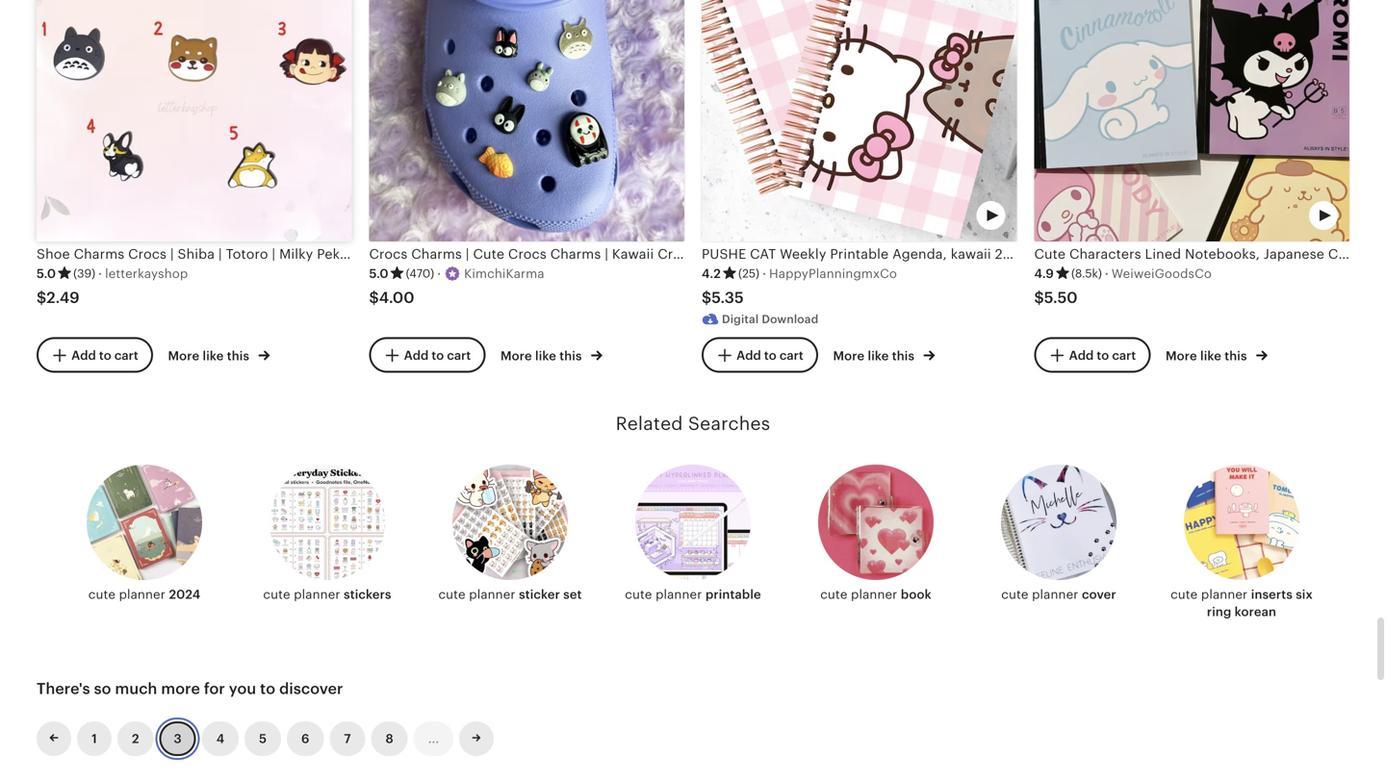 Task type: locate. For each thing, give the bounding box(es) containing it.
for
[[204, 681, 225, 698]]

2 crocs from the left
[[508, 247, 547, 262]]

1 | from the left
[[466, 247, 470, 262]]

more like this link
[[168, 345, 270, 365], [501, 345, 603, 365], [833, 345, 935, 365], [1166, 345, 1268, 365]]

add to cart button down 2.49
[[37, 338, 153, 373]]

1 horizontal spatial charms
[[551, 247, 601, 262]]

crocs up (470) on the left of the page
[[369, 247, 408, 262]]

4 cute from the left
[[625, 588, 652, 602]]

add for 2.49
[[71, 349, 96, 363]]

planner for sticker
[[469, 588, 516, 602]]

to for 5.35
[[765, 349, 777, 363]]

pushe cat weekly printable agenda, kawaii 2024 half letter
[[702, 247, 1101, 262]]

| left cute
[[466, 247, 470, 262]]

this for 4.00
[[560, 349, 582, 364]]

| up (25)
[[755, 247, 758, 262]]

3 this from the left
[[892, 349, 915, 364]]

inserts six ring korean
[[1208, 588, 1313, 620]]

2 more like this link from the left
[[501, 345, 603, 365]]

2 more from the left
[[501, 349, 532, 364]]

more like this for 5.35
[[833, 349, 918, 364]]

add down 4.00
[[404, 349, 429, 363]]

4
[[216, 732, 224, 747]]

planner
[[119, 588, 166, 602], [294, 588, 340, 602], [469, 588, 516, 602], [656, 588, 702, 602], [851, 588, 898, 602], [1032, 588, 1079, 602], [1202, 588, 1248, 602]]

like for $ 5.35
[[868, 349, 889, 364]]

add to cart down digital download
[[737, 349, 804, 363]]

more like this
[[168, 349, 253, 364], [501, 349, 585, 364], [833, 349, 918, 364], [1166, 349, 1251, 364]]

2 add from the left
[[404, 349, 429, 363]]

0 horizontal spatial 2024
[[169, 588, 201, 602]]

discover
[[279, 681, 343, 698]]

cute left cover
[[1002, 588, 1029, 602]]

0 horizontal spatial product video element
[[702, 0, 1017, 242]]

like
[[203, 349, 224, 364], [535, 349, 557, 364], [868, 349, 889, 364], [1201, 349, 1222, 364]]

0 horizontal spatial |
[[466, 247, 470, 262]]

1 vertical spatial 2024
[[169, 588, 201, 602]]

0 horizontal spatial 5.0
[[37, 267, 56, 281]]

there's
[[37, 681, 90, 698]]

add down the digital
[[737, 349, 762, 363]]

5.0
[[37, 267, 56, 281], [369, 267, 389, 281]]

2024 left half
[[995, 247, 1028, 262]]

add
[[71, 349, 96, 363], [404, 349, 429, 363], [737, 349, 762, 363], [1070, 349, 1094, 363]]

charms left 'kawaii' in the top left of the page
[[551, 247, 601, 262]]

3 crocs from the left
[[658, 247, 696, 262]]

|
[[466, 247, 470, 262], [605, 247, 609, 262], [755, 247, 758, 262]]

related
[[616, 414, 683, 435]]

2 like from the left
[[535, 349, 557, 364]]

1 product video element from the left
[[702, 0, 1017, 242]]

3 link
[[159, 722, 196, 757]]

charms up 4.2
[[700, 247, 751, 262]]

· right (8.5k) at the top right of page
[[1105, 267, 1109, 281]]

·
[[98, 267, 102, 281], [437, 267, 441, 281], [763, 267, 767, 281], [1105, 267, 1109, 281]]

cat
[[750, 247, 777, 262]]

planner left sticker
[[469, 588, 516, 602]]

3
[[174, 732, 182, 747]]

2 $ from the left
[[369, 289, 379, 306]]

add to cart down "5.50"
[[1070, 349, 1137, 363]]

more
[[161, 681, 200, 698]]

2024 up 'more'
[[169, 588, 201, 602]]

crocs
[[369, 247, 408, 262], [508, 247, 547, 262], [658, 247, 696, 262], [810, 247, 848, 262]]

· right (39)
[[98, 267, 102, 281]]

6 planner from the left
[[1032, 588, 1079, 602]]

4 this from the left
[[1225, 349, 1248, 364]]

crocs right 'kawaii' in the top left of the page
[[658, 247, 696, 262]]

1 add to cart button from the left
[[37, 338, 153, 373]]

crocs right cute
[[508, 247, 547, 262]]

1 · from the left
[[98, 267, 102, 281]]

1 cart from the left
[[114, 349, 138, 363]]

· for 4.00
[[437, 267, 441, 281]]

cute for cute planner sticker set
[[439, 588, 466, 602]]

to for 4.00
[[432, 349, 444, 363]]

5.0 for 4.00
[[369, 267, 389, 281]]

4 add from the left
[[1070, 349, 1094, 363]]

korean
[[1235, 605, 1277, 620]]

3 cart from the left
[[780, 349, 804, 363]]

add to cart down 4.00
[[404, 349, 471, 363]]

2 this from the left
[[560, 349, 582, 364]]

1 crocs from the left
[[369, 247, 408, 262]]

cover
[[1082, 588, 1117, 602]]

cute for cute planner book
[[821, 588, 848, 602]]

add for 5.35
[[737, 349, 762, 363]]

4 $ from the left
[[1035, 289, 1045, 306]]

$ for 5.50
[[1035, 289, 1045, 306]]

planner up the ring
[[1202, 588, 1248, 602]]

cute up so
[[88, 588, 116, 602]]

5 cute from the left
[[821, 588, 848, 602]]

2 link
[[117, 722, 154, 757]]

letter
[[1062, 247, 1101, 262]]

cute characters lined notebooks, japanese cartoon softcover journals, kawaii medium memo notepads,  b5 college ruled papers, 30 sheets image
[[1035, 0, 1350, 242]]

1 add to cart from the left
[[71, 349, 138, 363]]

related searches
[[616, 414, 771, 435]]

2 product video element from the left
[[1035, 0, 1350, 242]]

4 link
[[202, 722, 239, 757]]

six
[[1296, 588, 1313, 602]]

5.35
[[712, 289, 744, 306]]

· for 2.49
[[98, 267, 102, 281]]

| left 'kawaii' in the top left of the page
[[605, 247, 609, 262]]

1 cute from the left
[[88, 588, 116, 602]]

... button
[[414, 722, 454, 757]]

$ 5.35
[[702, 289, 744, 306]]

$ for 2.49
[[37, 289, 47, 306]]

4 like from the left
[[1201, 349, 1222, 364]]

more like this link for 5.50
[[1166, 345, 1268, 365]]

add to cart for 5.35
[[737, 349, 804, 363]]

3 more like this link from the left
[[833, 345, 935, 365]]

cute left "inserts six ring korean"
[[1171, 588, 1198, 602]]

cute right set in the bottom of the page
[[625, 588, 652, 602]]

agenda,
[[893, 247, 948, 262]]

1 horizontal spatial 2024
[[995, 247, 1028, 262]]

2 cart from the left
[[447, 349, 471, 363]]

1 more like this link from the left
[[168, 345, 270, 365]]

6 cute from the left
[[1002, 588, 1029, 602]]

add to cart for 5.50
[[1070, 349, 1137, 363]]

(470)
[[406, 267, 435, 280]]

add down 2.49
[[71, 349, 96, 363]]

add down "5.50"
[[1070, 349, 1094, 363]]

planner for book
[[851, 588, 898, 602]]

printable
[[830, 247, 889, 262]]

0 horizontal spatial charms
[[411, 247, 462, 262]]

2 | from the left
[[605, 247, 609, 262]]

· for 5.35
[[763, 267, 767, 281]]

2 5.0 from the left
[[369, 267, 389, 281]]

4 add to cart button from the left
[[1035, 338, 1151, 373]]

4 planner from the left
[[656, 588, 702, 602]]

2 more like this from the left
[[501, 349, 585, 364]]

1 planner from the left
[[119, 588, 166, 602]]

book
[[901, 588, 932, 602]]

5 link
[[245, 722, 281, 757]]

charms up (470) on the left of the page
[[411, 247, 462, 262]]

cute planner stickers
[[263, 588, 392, 602]]

1 more like this from the left
[[168, 349, 253, 364]]

4 more from the left
[[1166, 349, 1198, 364]]

cute left stickers
[[263, 588, 291, 602]]

cute for cute planner
[[1171, 588, 1198, 602]]

more for 4.00
[[501, 349, 532, 364]]

3 add from the left
[[737, 349, 762, 363]]

4 more like this from the left
[[1166, 349, 1251, 364]]

3 like from the left
[[868, 349, 889, 364]]

cart for $ 2.49
[[114, 349, 138, 363]]

this
[[227, 349, 250, 364], [560, 349, 582, 364], [892, 349, 915, 364], [1225, 349, 1248, 364]]

2 add to cart button from the left
[[369, 338, 486, 373]]

5.0 for 2.49
[[37, 267, 56, 281]]

1 5.0 from the left
[[37, 267, 56, 281]]

more for 2.49
[[168, 349, 200, 364]]

7 planner from the left
[[1202, 588, 1248, 602]]

7 cute from the left
[[1171, 588, 1198, 602]]

cart
[[114, 349, 138, 363], [447, 349, 471, 363], [780, 349, 804, 363], [1113, 349, 1137, 363]]

product video element for 5.50
[[1035, 0, 1350, 242]]

5.0 up $ 2.49
[[37, 267, 56, 281]]

shoe charms crocs | shiba | totoro | milky peko-chan | corgi | frenchie | dog shoe charms | studio ghibli image
[[37, 0, 352, 242]]

3 · from the left
[[763, 267, 767, 281]]

· right (25)
[[763, 267, 767, 281]]

cute for cute planner cover
[[1002, 588, 1029, 602]]

8 link
[[371, 722, 408, 757]]

cart for $ 5.50
[[1113, 349, 1137, 363]]

3 cute from the left
[[439, 588, 466, 602]]

5 planner from the left
[[851, 588, 898, 602]]

3 $ from the left
[[702, 289, 712, 306]]

cute planner 2024
[[88, 588, 201, 602]]

4 add to cart from the left
[[1070, 349, 1137, 363]]

1 $ from the left
[[37, 289, 47, 306]]

add to cart button
[[37, 338, 153, 373], [369, 338, 486, 373], [702, 338, 818, 373], [1035, 338, 1151, 373]]

7 link
[[330, 722, 365, 757]]

2 horizontal spatial |
[[755, 247, 758, 262]]

$ 4.00
[[369, 289, 415, 306]]

1 horizontal spatial 5.0
[[369, 267, 389, 281]]

stickers
[[344, 588, 392, 602]]

3 add to cart from the left
[[737, 349, 804, 363]]

add to cart button down digital download
[[702, 338, 818, 373]]

add to cart button down 4.00
[[369, 338, 486, 373]]

1 this from the left
[[227, 349, 250, 364]]

planner left the book
[[851, 588, 898, 602]]

planner up much
[[119, 588, 166, 602]]

add to cart button down "5.50"
[[1035, 338, 1151, 373]]

planner left the printable
[[656, 588, 702, 602]]

3 more like this from the left
[[833, 349, 918, 364]]

product video element for 5.35
[[702, 0, 1017, 242]]

cute left the book
[[821, 588, 848, 602]]

add to cart down 2.49
[[71, 349, 138, 363]]

pushe cat weekly printable agenda, kawaii 2024 half letter image
[[702, 0, 1017, 242]]

more
[[168, 349, 200, 364], [501, 349, 532, 364], [833, 349, 865, 364], [1166, 349, 1198, 364]]

5.50
[[1045, 289, 1078, 306]]

1 like from the left
[[203, 349, 224, 364]]

1 horizontal spatial |
[[605, 247, 609, 262]]

1 more from the left
[[168, 349, 200, 364]]

add to cart
[[71, 349, 138, 363], [404, 349, 471, 363], [737, 349, 804, 363], [1070, 349, 1137, 363]]

3 more from the left
[[833, 349, 865, 364]]

cart for $ 5.35
[[780, 349, 804, 363]]

4 cart from the left
[[1113, 349, 1137, 363]]

3 planner from the left
[[469, 588, 516, 602]]

4 · from the left
[[1105, 267, 1109, 281]]

product video element
[[702, 0, 1017, 242], [1035, 0, 1350, 242]]

2
[[132, 732, 139, 747]]

3 add to cart button from the left
[[702, 338, 818, 373]]

5.0 up $ 4.00
[[369, 267, 389, 281]]

to for 2.49
[[99, 349, 111, 363]]

add to cart button for 4.00
[[369, 338, 486, 373]]

$
[[37, 289, 47, 306], [369, 289, 379, 306], [702, 289, 712, 306], [1035, 289, 1045, 306]]

cute planner cover
[[1002, 588, 1117, 602]]

cute
[[88, 588, 116, 602], [263, 588, 291, 602], [439, 588, 466, 602], [625, 588, 652, 602], [821, 588, 848, 602], [1002, 588, 1029, 602], [1171, 588, 1198, 602]]

1 horizontal spatial product video element
[[1035, 0, 1350, 242]]

planner for stickers
[[294, 588, 340, 602]]

2 planner from the left
[[294, 588, 340, 602]]

2 horizontal spatial charms
[[700, 247, 751, 262]]

crocs right taiyaki
[[810, 247, 848, 262]]

more like this link for 2.49
[[168, 345, 270, 365]]

planner left cover
[[1032, 588, 1079, 602]]

0 vertical spatial 2024
[[995, 247, 1028, 262]]

2 cute from the left
[[263, 588, 291, 602]]

4.9
[[1035, 267, 1054, 281]]

4 more like this link from the left
[[1166, 345, 1268, 365]]

kawaii
[[951, 247, 992, 262]]

charms
[[411, 247, 462, 262], [551, 247, 601, 262], [700, 247, 751, 262]]

like for $ 4.00
[[535, 349, 557, 364]]

to for 5.50
[[1097, 349, 1110, 363]]

4.00
[[379, 289, 415, 306]]

crocs charms | cute crocs charms | kawaii crocs charms | taiyaki crocs charms
[[369, 247, 900, 262]]

2024
[[995, 247, 1028, 262], [169, 588, 201, 602]]

to
[[99, 349, 111, 363], [432, 349, 444, 363], [765, 349, 777, 363], [1097, 349, 1110, 363], [260, 681, 276, 698]]

planner left stickers
[[294, 588, 340, 602]]

cute right stickers
[[439, 588, 466, 602]]

$ 5.50
[[1035, 289, 1078, 306]]

1 charms from the left
[[411, 247, 462, 262]]

more like this for 2.49
[[168, 349, 253, 364]]

2 add to cart from the left
[[404, 349, 471, 363]]

2 · from the left
[[437, 267, 441, 281]]

1 add from the left
[[71, 349, 96, 363]]

· right (470) on the left of the page
[[437, 267, 441, 281]]



Task type: describe. For each thing, give the bounding box(es) containing it.
cute for cute planner printable
[[625, 588, 652, 602]]

charms
[[852, 247, 900, 262]]

digital download
[[722, 313, 819, 326]]

you
[[229, 681, 256, 698]]

add to cart button for 5.35
[[702, 338, 818, 373]]

add to cart for 4.00
[[404, 349, 471, 363]]

cute planner
[[1171, 588, 1252, 602]]

4 crocs from the left
[[810, 247, 848, 262]]

taiyaki
[[762, 247, 806, 262]]

cute planner sticker set
[[439, 588, 582, 602]]

add for 5.50
[[1070, 349, 1094, 363]]

set
[[564, 588, 582, 602]]

more like this link for 5.35
[[833, 345, 935, 365]]

printable
[[706, 588, 761, 602]]

kawaii
[[612, 247, 654, 262]]

more like this for 4.00
[[501, 349, 585, 364]]

$ 2.49
[[37, 289, 80, 306]]

this for 5.35
[[892, 349, 915, 364]]

inserts
[[1252, 588, 1293, 602]]

cart for $ 4.00
[[447, 349, 471, 363]]

so
[[94, 681, 111, 698]]

(8.5k)
[[1072, 267, 1103, 280]]

ring
[[1208, 605, 1232, 620]]

3 charms from the left
[[700, 247, 751, 262]]

$ for 5.35
[[702, 289, 712, 306]]

pushe
[[702, 247, 747, 262]]

2.49
[[47, 289, 80, 306]]

this for 5.50
[[1225, 349, 1248, 364]]

planner for cover
[[1032, 588, 1079, 602]]

there's so much more for you to discover
[[37, 681, 343, 698]]

crocs charms | cute crocs charms | kawaii crocs charms | taiyaki crocs charms image
[[369, 0, 685, 242]]

like for $ 2.49
[[203, 349, 224, 364]]

cute planner printable
[[625, 588, 761, 602]]

add for 4.00
[[404, 349, 429, 363]]

this for 2.49
[[227, 349, 250, 364]]

download
[[762, 313, 819, 326]]

much
[[115, 681, 157, 698]]

1
[[92, 732, 97, 747]]

(25)
[[739, 267, 760, 280]]

like for $ 5.50
[[1201, 349, 1222, 364]]

5
[[259, 732, 267, 747]]

more like this link for 4.00
[[501, 345, 603, 365]]

half
[[1032, 247, 1059, 262]]

8
[[386, 732, 394, 747]]

6 link
[[287, 722, 324, 757]]

more like this for 5.50
[[1166, 349, 1251, 364]]

$ for 4.00
[[369, 289, 379, 306]]

1 link
[[77, 722, 112, 757]]

cute
[[473, 247, 505, 262]]

weekly
[[780, 247, 827, 262]]

6
[[301, 732, 309, 747]]

more for 5.50
[[1166, 349, 1198, 364]]

sticker
[[519, 588, 560, 602]]

digital
[[722, 313, 759, 326]]

4.2
[[702, 267, 721, 281]]

add to cart button for 2.49
[[37, 338, 153, 373]]

(39)
[[73, 267, 95, 280]]

2 charms from the left
[[551, 247, 601, 262]]

· for 5.50
[[1105, 267, 1109, 281]]

cute planner book
[[821, 588, 932, 602]]

add to cart for 2.49
[[71, 349, 138, 363]]

3 | from the left
[[755, 247, 758, 262]]

planner for printable
[[656, 588, 702, 602]]

cute for cute planner stickers
[[263, 588, 291, 602]]

more for 5.35
[[833, 349, 865, 364]]

cute for cute planner 2024
[[88, 588, 116, 602]]

add to cart button for 5.50
[[1035, 338, 1151, 373]]

searches
[[688, 414, 771, 435]]

7
[[344, 732, 351, 747]]

...
[[428, 732, 439, 747]]

planner for 2024
[[119, 588, 166, 602]]



Task type: vqa. For each thing, say whether or not it's contained in the screenshot.
add to cart for 4.00
yes



